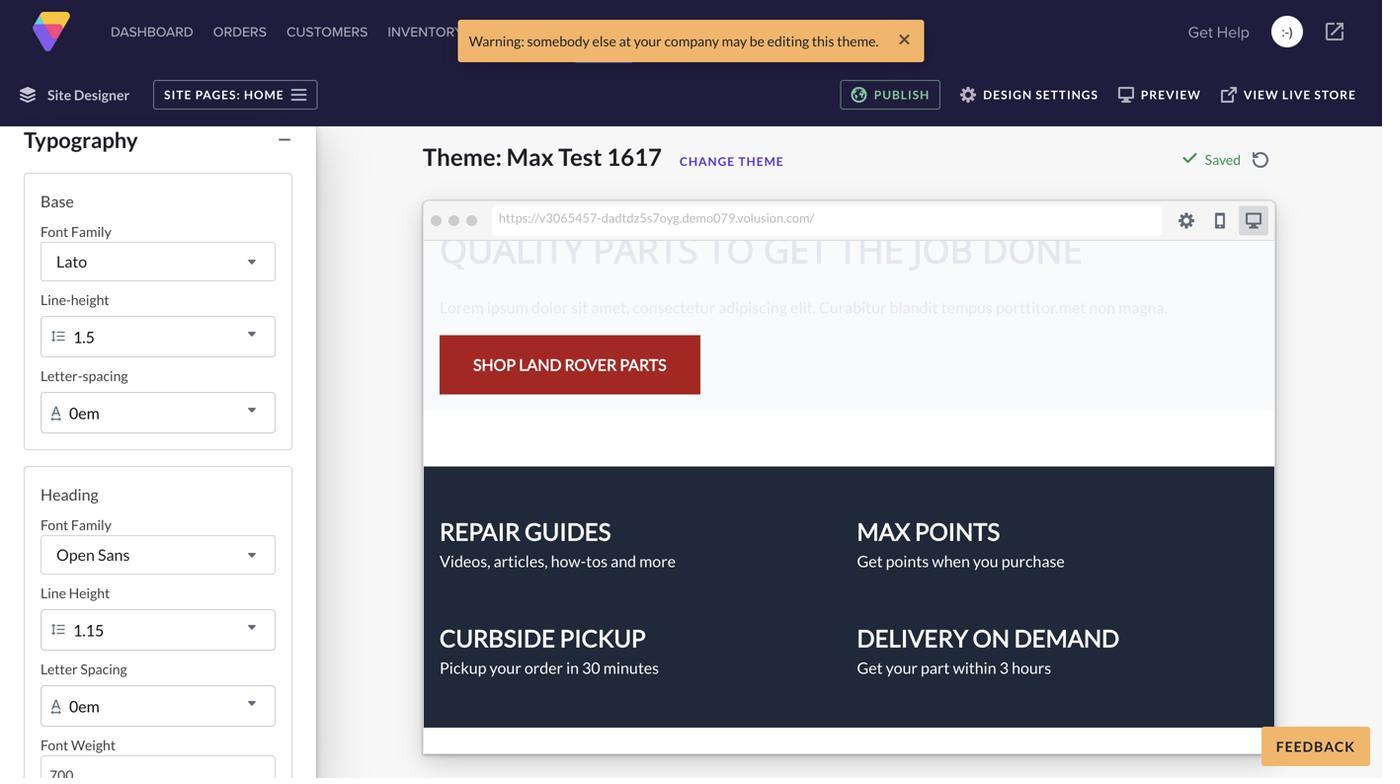 Task type: locate. For each thing, give the bounding box(es) containing it.
site designer
[[47, 86, 130, 103]]

0 vertical spatial font
[[41, 223, 68, 240]]

volusion-logo link
[[32, 12, 71, 51]]

warning: somebody else at your company may be editing this theme. alert
[[458, 20, 890, 62]]

font down base
[[41, 223, 68, 240]]

font family
[[41, 223, 111, 240], [41, 517, 111, 534]]

site left designer
[[47, 86, 71, 103]]

publish
[[874, 87, 930, 102]]

1 family from the top
[[71, 223, 111, 240]]

marketing button
[[479, 0, 564, 63]]

dadtdz5s7oyg.demo079.volusion.com/
[[602, 211, 815, 225]]

get help link
[[1183, 12, 1256, 51]]

letter-
[[41, 368, 83, 384]]

2 family from the top
[[71, 517, 111, 534]]

company
[[665, 33, 719, 49]]

store
[[1315, 87, 1357, 102]]

font down the heading
[[41, 517, 68, 534]]

change
[[680, 154, 735, 168]]

2 0em text field from the top
[[41, 686, 276, 727]]

site pages: home
[[164, 87, 284, 102]]

orders button
[[209, 0, 271, 63]]

get help
[[1188, 20, 1250, 43]]

saved
[[1205, 151, 1241, 168]]

settings
[[728, 22, 791, 42]]

feedback
[[1277, 739, 1356, 756]]

pages:
[[195, 87, 241, 102]]

1 vertical spatial font family
[[41, 517, 111, 534]]

0 vertical spatial 0em text field
[[41, 392, 276, 434]]

home
[[244, 87, 284, 102]]

site for site designer
[[47, 86, 71, 103]]

2 font family from the top
[[41, 517, 111, 534]]

font left weight
[[41, 737, 68, 754]]

design settings button
[[951, 80, 1109, 110]]

family up open sans at the bottom of page
[[71, 517, 111, 534]]

your
[[634, 33, 662, 49]]

somebody
[[527, 33, 590, 49]]

1 0em text field from the top
[[41, 392, 276, 434]]

2 vertical spatial font
[[41, 737, 68, 754]]

at
[[619, 33, 631, 49]]

sans
[[98, 546, 130, 565]]

max
[[507, 143, 554, 171]]

change theme
[[680, 154, 784, 168]]

1 vertical spatial family
[[71, 517, 111, 534]]

live
[[1283, 87, 1312, 102]]

theme
[[739, 154, 784, 168]]

0em text field for open sans
[[41, 686, 276, 727]]

site for site pages: home
[[164, 87, 192, 102]]

theme.
[[837, 33, 879, 49]]

0em text field up the heading weight text box
[[41, 686, 276, 727]]

site inside button
[[164, 87, 192, 102]]

lato button
[[41, 242, 276, 282]]

reports button
[[644, 0, 712, 63]]

1 horizontal spatial site
[[164, 87, 192, 102]]

1 vertical spatial font
[[41, 517, 68, 534]]

font family up open
[[41, 517, 111, 534]]

family
[[71, 223, 111, 240], [71, 517, 111, 534]]

line
[[41, 585, 66, 602]]

letter
[[41, 661, 78, 678]]

0 vertical spatial font family
[[41, 223, 111, 240]]

height
[[71, 292, 109, 308]]

design button
[[576, 0, 633, 63]]

2 font from the top
[[41, 517, 68, 534]]

be
[[750, 33, 765, 49]]

:-
[[1282, 22, 1290, 42]]

family up the lato on the left top of the page
[[71, 223, 111, 240]]

saved image
[[1183, 150, 1198, 166]]

:-)
[[1282, 22, 1293, 42]]

design
[[580, 22, 629, 42]]

view
[[1244, 87, 1279, 102]]

1 vertical spatial 0em text field
[[41, 686, 276, 727]]

line-
[[41, 292, 71, 308]]

get
[[1188, 20, 1213, 43]]

letter spacing
[[41, 661, 127, 678]]

font family up the lato on the left top of the page
[[41, 223, 111, 240]]

1 font from the top
[[41, 223, 68, 240]]

site left pages: at the top left of page
[[164, 87, 192, 102]]

marketing
[[483, 22, 560, 42]]

0 horizontal spatial site
[[47, 86, 71, 103]]

1 font family from the top
[[41, 223, 111, 240]]

site
[[47, 86, 71, 103], [164, 87, 192, 102]]

height
[[69, 585, 110, 602]]

font for open sans
[[41, 517, 68, 534]]

font
[[41, 223, 68, 240], [41, 517, 68, 534], [41, 737, 68, 754]]

designer
[[74, 86, 130, 103]]

)
[[1290, 22, 1293, 42]]

open sans
[[56, 546, 130, 565]]

0em text field
[[41, 392, 276, 434], [41, 686, 276, 727]]

0em text field down spacing
[[41, 392, 276, 434]]

view live store
[[1244, 87, 1357, 102]]

0 vertical spatial family
[[71, 223, 111, 240]]

dashboard link
[[107, 0, 197, 63]]

line height
[[41, 585, 110, 602]]



Task type: vqa. For each thing, say whether or not it's contained in the screenshot.
Get theme within "Precision" List Item
no



Task type: describe. For each thing, give the bounding box(es) containing it.
preview
[[1141, 87, 1202, 102]]

sidebar element
[[0, 0, 316, 779]]

0em text field for lato
[[41, 392, 276, 434]]

base
[[41, 192, 74, 211]]

test
[[559, 143, 602, 171]]

else
[[593, 33, 617, 49]]

1.15 text field
[[41, 610, 276, 651]]

publish button
[[841, 80, 941, 110]]

settings
[[1036, 87, 1099, 102]]

family for base
[[71, 223, 111, 240]]

font family for open sans
[[41, 517, 111, 534]]

reports
[[648, 22, 708, 42]]

lato
[[56, 252, 87, 271]]

warning:
[[469, 33, 525, 49]]

typography button
[[14, 123, 302, 157]]

theme:
[[423, 143, 502, 171]]

heading
[[41, 485, 99, 505]]

feedback button
[[1262, 727, 1371, 767]]

3 font from the top
[[41, 737, 68, 754]]

:-) link
[[1272, 16, 1304, 47]]

preview button
[[1109, 80, 1211, 110]]

design
[[984, 87, 1033, 102]]

customers button
[[283, 0, 372, 63]]

customers
[[287, 22, 368, 42]]

spacing
[[83, 368, 128, 384]]

warning: somebody else at your company may be editing this theme.
[[469, 33, 879, 49]]

1617
[[607, 143, 662, 171]]

orders
[[213, 22, 267, 42]]

https://v3065457-
[[499, 211, 602, 225]]

line-height
[[41, 292, 109, 308]]

settings button
[[724, 0, 795, 63]]

1.5 text field
[[41, 316, 276, 358]]

https://v3065457-dadtdz5s7oyg.demo079.volusion.com/
[[499, 211, 815, 225]]

open sans button
[[41, 536, 276, 575]]

font family for lato
[[41, 223, 111, 240]]

view live store button
[[1211, 80, 1367, 110]]

inventory
[[388, 22, 463, 42]]

dashboard image
[[32, 12, 71, 51]]

font for lato
[[41, 223, 68, 240]]

open
[[56, 546, 95, 565]]

site pages: home button
[[153, 80, 318, 110]]

this
[[812, 33, 835, 49]]

weight
[[71, 737, 116, 754]]

editing
[[768, 33, 810, 49]]

letter-spacing
[[41, 368, 128, 384]]

may
[[722, 33, 747, 49]]

inventory button
[[384, 0, 467, 63]]

family for heading
[[71, 517, 111, 534]]

Heading weight text field
[[41, 756, 276, 779]]

dashboard
[[111, 22, 194, 42]]

theme: max test 1617
[[423, 143, 662, 171]]

spacing
[[80, 661, 127, 678]]

design settings
[[984, 87, 1099, 102]]

typography
[[24, 127, 138, 153]]

font weight
[[41, 737, 116, 754]]

help
[[1217, 20, 1250, 43]]



